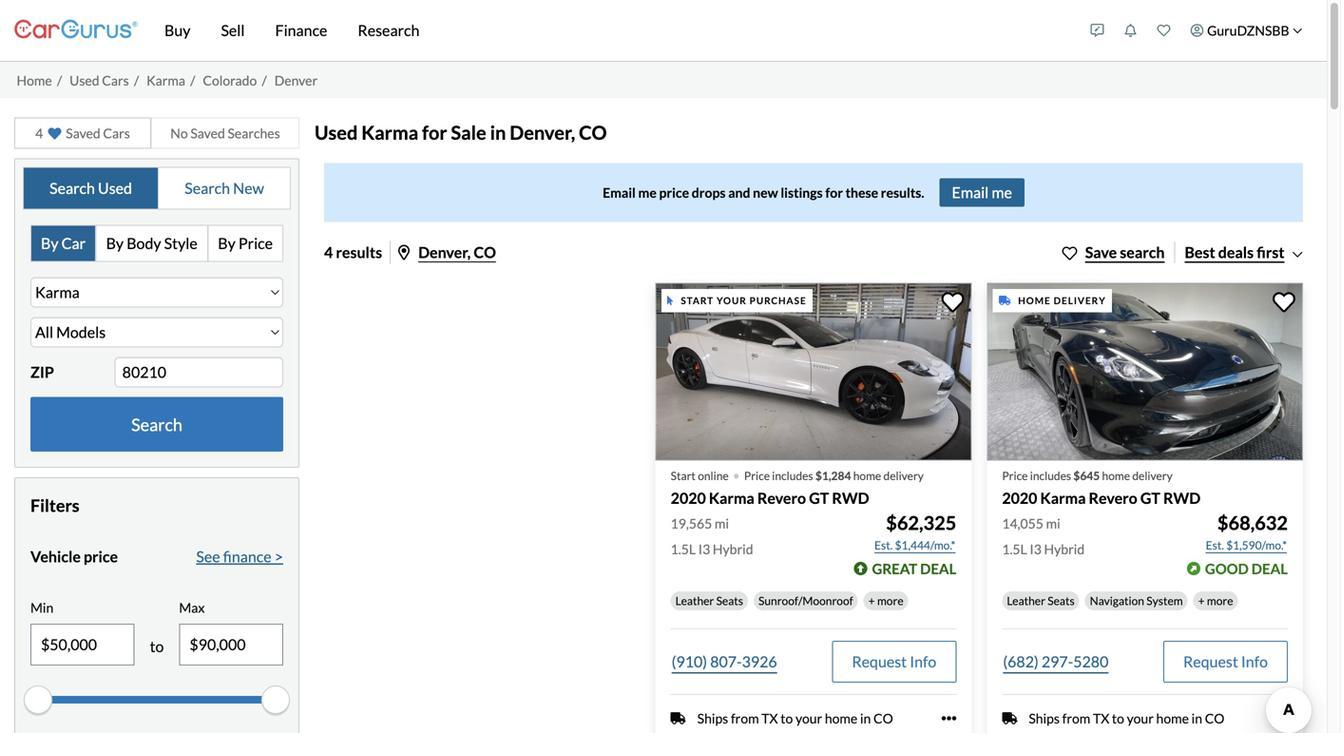 Task type: describe. For each thing, give the bounding box(es) containing it.
1 vertical spatial denver,
[[418, 243, 471, 261]]

+ more for ·
[[869, 594, 904, 607]]

1.5l for ·
[[671, 541, 696, 557]]

sale
[[451, 121, 487, 144]]

>
[[275, 547, 283, 566]]

your for ·
[[796, 710, 823, 726]]

denver
[[275, 72, 318, 88]]

rwd inside start online · price includes $1,284 home delivery 2020 karma revero gt rwd
[[832, 489, 870, 507]]

request info button for ·
[[832, 641, 957, 683]]

deal for $645
[[1252, 560, 1288, 577]]

ships for $645
[[1029, 710, 1060, 726]]

menu bar containing buy
[[138, 0, 1081, 61]]

me for email me
[[992, 183, 1013, 202]]

14,055
[[1003, 515, 1044, 531]]

saved cars
[[66, 125, 130, 141]]

denver, co button
[[398, 243, 496, 261]]

results.
[[881, 184, 925, 201]]

vehicle
[[30, 547, 81, 566]]

add a car review image
[[1091, 24, 1105, 37]]

see finance >
[[196, 547, 283, 566]]

3 / from the left
[[190, 72, 195, 88]]

0 horizontal spatial in
[[490, 121, 506, 144]]

1.5l for $645
[[1003, 541, 1028, 557]]

body
[[127, 234, 161, 253]]

1 / from the left
[[57, 72, 62, 88]]

mi for ·
[[715, 515, 729, 531]]

gurudznsbb button
[[1181, 4, 1313, 57]]

email me
[[952, 183, 1013, 202]]

search used tab
[[24, 168, 159, 209]]

and
[[729, 184, 751, 201]]

system
[[1147, 594, 1183, 607]]

borrego black 2020 karma revero gt rwd sedan rear-wheel drive 1-speed automatic image
[[987, 283, 1304, 461]]

surf white 2020 karma revero gt rwd sedan rear-wheel drive 1-speed automatic image
[[656, 283, 972, 461]]

karma inside start online · price includes $1,284 home delivery 2020 karma revero gt rwd
[[709, 489, 755, 507]]

ZIP telephone field
[[115, 357, 283, 387]]

home delivery
[[1019, 295, 1107, 306]]

home for home delivery
[[1019, 295, 1051, 306]]

by car
[[41, 234, 86, 253]]

home link
[[17, 72, 52, 88]]

1 vertical spatial used
[[315, 121, 358, 144]]

4 for 4 results
[[324, 243, 333, 261]]

4 / from the left
[[262, 72, 267, 88]]

save
[[1086, 243, 1117, 261]]

mouse pointer image
[[668, 296, 674, 305]]

great
[[872, 560, 918, 577]]

sunroof/moonroof
[[759, 594, 854, 607]]

email for email me
[[952, 183, 989, 202]]

tx for ·
[[762, 710, 778, 726]]

buy button
[[149, 0, 206, 61]]

ellipsis h image
[[942, 711, 957, 726]]

max
[[179, 600, 205, 616]]

tx for $645
[[1093, 710, 1110, 726]]

see finance > link
[[196, 545, 283, 568]]

Min text field
[[31, 625, 134, 665]]

mi for $645
[[1047, 515, 1061, 531]]

1 vertical spatial for
[[826, 184, 843, 201]]

(910) 807-3926
[[672, 652, 778, 671]]

used cars link
[[70, 72, 129, 88]]

price includes $645 home delivery 2020 karma revero gt rwd
[[1003, 469, 1201, 507]]

home for home / used cars / karma / colorado / denver
[[17, 72, 52, 88]]

chevron down image
[[1293, 25, 1303, 35]]

4 for 4
[[35, 125, 43, 141]]

gt inside start online · price includes $1,284 home delivery 2020 karma revero gt rwd
[[809, 489, 829, 507]]

see
[[196, 547, 220, 566]]

14,055 mi 1.5l i3 hybrid
[[1003, 515, 1085, 557]]

from for ·
[[731, 710, 759, 726]]

colorado
[[203, 72, 257, 88]]

$68,632 est. $1,590/mo.*
[[1206, 511, 1288, 552]]

denver, co
[[418, 243, 496, 261]]

leather for ·
[[676, 594, 714, 607]]

est. $1,444/mo.* button
[[874, 536, 957, 555]]

save search button
[[1063, 241, 1165, 264]]

gurudznsbb menu item
[[1181, 4, 1313, 57]]

search button
[[30, 397, 283, 452]]

$68,632
[[1218, 511, 1288, 534]]

navigation system
[[1090, 594, 1183, 607]]

revero inside price includes $645 home delivery 2020 karma revero gt rwd
[[1089, 489, 1138, 507]]

19,565
[[671, 515, 712, 531]]

+ more for $645
[[1199, 594, 1234, 607]]

filters
[[30, 495, 80, 516]]

ships from tx to your home in co for ·
[[698, 710, 894, 726]]

includes inside start online · price includes $1,284 home delivery 2020 karma revero gt rwd
[[772, 469, 814, 483]]

used inside search used tab
[[98, 179, 132, 197]]

results
[[336, 243, 382, 261]]

no saved searches
[[170, 125, 280, 141]]

gurudznsbb
[[1208, 22, 1290, 39]]

gt inside price includes $645 home delivery 2020 karma revero gt rwd
[[1141, 489, 1161, 507]]

leather seats for ·
[[676, 594, 744, 607]]

0 horizontal spatial price
[[84, 547, 118, 566]]

search
[[1120, 243, 1165, 261]]

delivery inside price includes $645 home delivery 2020 karma revero gt rwd
[[1133, 469, 1173, 483]]

car
[[61, 234, 86, 253]]

sell
[[221, 21, 245, 39]]

leather seats for $645
[[1007, 594, 1075, 607]]

email for email me price drops and new listings for these results.
[[603, 184, 636, 201]]

request info button for $645
[[1164, 641, 1288, 683]]

great deal
[[872, 560, 957, 577]]

start your purchase
[[681, 295, 807, 306]]

karma link
[[147, 72, 185, 88]]

search new
[[185, 179, 264, 197]]

revero inside start online · price includes $1,284 home delivery 2020 karma revero gt rwd
[[758, 489, 806, 507]]

karma down buy popup button on the left
[[147, 72, 185, 88]]

buy
[[164, 21, 191, 39]]

good deal
[[1206, 560, 1288, 577]]

gurudznsbb menu
[[1081, 4, 1313, 57]]

price inside price includes $645 home delivery 2020 karma revero gt rwd
[[1003, 469, 1028, 483]]

tab list for no saved searches
[[23, 167, 291, 210]]

seats for $645
[[1048, 594, 1075, 607]]

by body style
[[106, 234, 198, 253]]

est. $1,590/mo.* button
[[1205, 536, 1288, 555]]

these
[[846, 184, 879, 201]]

searches
[[228, 125, 280, 141]]

new
[[753, 184, 778, 201]]

deal for ·
[[921, 560, 957, 577]]

4 results
[[324, 243, 382, 261]]

finance
[[223, 547, 272, 566]]

search for search new
[[185, 179, 230, 197]]

in for ·
[[860, 710, 871, 726]]

est. for ·
[[875, 538, 893, 552]]

$1,590/mo.*
[[1227, 538, 1287, 552]]

hybrid for $645
[[1045, 541, 1085, 557]]

ships for ·
[[698, 710, 729, 726]]

navigation
[[1090, 594, 1145, 607]]

5280
[[1074, 652, 1109, 671]]

2020 inside start online · price includes $1,284 home delivery 2020 karma revero gt rwd
[[671, 489, 706, 507]]

search for search used
[[50, 179, 95, 197]]

2 / from the left
[[134, 72, 139, 88]]

start for purchase
[[681, 295, 714, 306]]

$62,325 est. $1,444/mo.*
[[875, 511, 957, 552]]

est. for $645
[[1206, 538, 1225, 552]]

search for search
[[131, 414, 182, 435]]

min
[[30, 600, 53, 616]]

used karma for sale in denver, co
[[315, 121, 607, 144]]

Max text field
[[180, 625, 282, 665]]

0 horizontal spatial your
[[717, 295, 747, 306]]

sell button
[[206, 0, 260, 61]]

(682)
[[1003, 652, 1039, 671]]

by body style tab
[[97, 226, 208, 261]]

finance
[[275, 21, 327, 39]]



Task type: locate. For each thing, give the bounding box(es) containing it.
est. inside '$68,632 est. $1,590/mo.*'
[[1206, 538, 1225, 552]]

1 horizontal spatial mi
[[1047, 515, 1061, 531]]

1 vertical spatial cars
[[103, 125, 130, 141]]

ellipsis h image
[[1273, 711, 1288, 726]]

0 horizontal spatial seats
[[717, 594, 744, 607]]

2 horizontal spatial price
[[1003, 469, 1028, 483]]

email me button
[[940, 178, 1025, 207]]

0 vertical spatial denver,
[[510, 121, 576, 144]]

saved right no on the top of page
[[190, 125, 225, 141]]

karma down $645
[[1041, 489, 1086, 507]]

/ right karma link
[[190, 72, 195, 88]]

vehicle price
[[30, 547, 118, 566]]

2 rwd from the left
[[1164, 489, 1201, 507]]

menu bar
[[138, 0, 1081, 61]]

2 seats from the left
[[1048, 594, 1075, 607]]

home
[[854, 469, 882, 483], [1103, 469, 1131, 483], [825, 710, 858, 726], [1157, 710, 1189, 726]]

price inside tab
[[239, 234, 273, 253]]

2 info from the left
[[1242, 652, 1268, 671]]

1 horizontal spatial tx
[[1093, 710, 1110, 726]]

ships from tx to your home in co for $645
[[1029, 710, 1225, 726]]

deal down $1,444/mo.*
[[921, 560, 957, 577]]

me for email me price drops and new listings for these results.
[[639, 184, 657, 201]]

1 leather seats from the left
[[676, 594, 744, 607]]

1 horizontal spatial to
[[781, 710, 793, 726]]

revero down $645
[[1089, 489, 1138, 507]]

2020 up 14,055
[[1003, 489, 1038, 507]]

colorado link
[[203, 72, 257, 88]]

tx down "3926"
[[762, 710, 778, 726]]

map marker alt image
[[398, 245, 410, 260]]

to
[[150, 637, 164, 655], [781, 710, 793, 726], [1112, 710, 1125, 726]]

2 vertical spatial used
[[98, 179, 132, 197]]

rwd
[[832, 489, 870, 507], [1164, 489, 1201, 507]]

in right sale
[[490, 121, 506, 144]]

used right home link
[[70, 72, 99, 88]]

search
[[50, 179, 95, 197], [185, 179, 230, 197], [131, 414, 182, 435]]

/ left denver
[[262, 72, 267, 88]]

seats up 807-
[[717, 594, 744, 607]]

1 horizontal spatial me
[[992, 183, 1013, 202]]

1 horizontal spatial request info
[[1184, 652, 1268, 671]]

me inside button
[[992, 183, 1013, 202]]

tab list containing search used
[[23, 167, 291, 210]]

0 horizontal spatial more
[[878, 594, 904, 607]]

info
[[910, 652, 937, 671], [1242, 652, 1268, 671]]

1 horizontal spatial for
[[826, 184, 843, 201]]

1.5l
[[671, 541, 696, 557], [1003, 541, 1028, 557]]

start
[[681, 295, 714, 306], [671, 469, 696, 483]]

0 horizontal spatial denver,
[[418, 243, 471, 261]]

$62,325
[[886, 511, 957, 534]]

2 more from the left
[[1207, 594, 1234, 607]]

1 more from the left
[[878, 594, 904, 607]]

1 horizontal spatial your
[[796, 710, 823, 726]]

1 ships from tx to your home in co from the left
[[698, 710, 894, 726]]

seats
[[717, 594, 744, 607], [1048, 594, 1075, 607]]

2 + from the left
[[1199, 594, 1205, 607]]

+ more down good on the bottom right of the page
[[1199, 594, 1234, 607]]

used
[[70, 72, 99, 88], [315, 121, 358, 144], [98, 179, 132, 197]]

1 mi from the left
[[715, 515, 729, 531]]

2020 up 19,565
[[671, 489, 706, 507]]

by car tab
[[31, 226, 97, 261]]

3 by from the left
[[218, 234, 236, 253]]

0 vertical spatial cars
[[102, 72, 129, 88]]

info for ·
[[910, 652, 937, 671]]

search up car
[[50, 179, 95, 197]]

297-
[[1042, 652, 1074, 671]]

1 horizontal spatial email
[[952, 183, 989, 202]]

2 horizontal spatial search
[[185, 179, 230, 197]]

request for $645
[[1184, 652, 1239, 671]]

2 horizontal spatial your
[[1127, 710, 1154, 726]]

1 horizontal spatial by
[[106, 234, 124, 253]]

finance button
[[260, 0, 343, 61]]

0 horizontal spatial tx
[[762, 710, 778, 726]]

0 horizontal spatial +
[[869, 594, 875, 607]]

1 request from the left
[[852, 652, 907, 671]]

more for ·
[[878, 594, 904, 607]]

1 tx from the left
[[762, 710, 778, 726]]

2 est. from the left
[[1206, 538, 1225, 552]]

0 horizontal spatial ships
[[698, 710, 729, 726]]

1 horizontal spatial delivery
[[1133, 469, 1173, 483]]

2 + more from the left
[[1199, 594, 1234, 607]]

by inside by car tab
[[41, 234, 58, 253]]

2020 inside price includes $645 home delivery 2020 karma revero gt rwd
[[1003, 489, 1038, 507]]

2 horizontal spatial to
[[1112, 710, 1125, 726]]

1 horizontal spatial deal
[[1252, 560, 1288, 577]]

request info down great
[[852, 652, 937, 671]]

to for ·
[[781, 710, 793, 726]]

+ down great
[[869, 594, 875, 607]]

0 vertical spatial truck image
[[999, 296, 1011, 305]]

0 horizontal spatial deal
[[921, 560, 957, 577]]

+ for $645
[[1199, 594, 1205, 607]]

0 horizontal spatial mi
[[715, 515, 729, 531]]

in for $645
[[1192, 710, 1203, 726]]

more down good on the bottom right of the page
[[1207, 594, 1234, 607]]

home inside start online · price includes $1,284 home delivery 2020 karma revero gt rwd
[[854, 469, 882, 483]]

1 revero from the left
[[758, 489, 806, 507]]

1 + from the left
[[869, 594, 875, 607]]

1 horizontal spatial home
[[1019, 295, 1051, 306]]

email
[[952, 183, 989, 202], [603, 184, 636, 201]]

0 horizontal spatial request info
[[852, 652, 937, 671]]

/
[[57, 72, 62, 88], [134, 72, 139, 88], [190, 72, 195, 88], [262, 72, 267, 88]]

karma inside price includes $645 home delivery 2020 karma revero gt rwd
[[1041, 489, 1086, 507]]

1 est. from the left
[[875, 538, 893, 552]]

revero right the ·
[[758, 489, 806, 507]]

1 horizontal spatial price
[[659, 184, 689, 201]]

0 vertical spatial 4
[[35, 125, 43, 141]]

hybrid down price includes $645 home delivery 2020 karma revero gt rwd
[[1045, 541, 1085, 557]]

0 horizontal spatial ships from tx to your home in co
[[698, 710, 894, 726]]

used down denver
[[315, 121, 358, 144]]

1 vertical spatial 4
[[324, 243, 333, 261]]

from
[[731, 710, 759, 726], [1063, 710, 1091, 726]]

hybrid inside 14,055 mi 1.5l i3 hybrid
[[1045, 541, 1085, 557]]

by for by price
[[218, 234, 236, 253]]

1 horizontal spatial search
[[131, 414, 182, 435]]

ships down (910) 807-3926 button
[[698, 710, 729, 726]]

start left online
[[671, 469, 696, 483]]

1 vertical spatial tab list
[[30, 225, 283, 262]]

mi right 19,565
[[715, 515, 729, 531]]

tab list containing by car
[[30, 225, 283, 262]]

2 by from the left
[[106, 234, 124, 253]]

2 from from the left
[[1063, 710, 1091, 726]]

1 horizontal spatial rwd
[[1164, 489, 1201, 507]]

ships from tx to your home in co down 5280
[[1029, 710, 1225, 726]]

1 horizontal spatial in
[[860, 710, 871, 726]]

0 horizontal spatial 2020
[[671, 489, 706, 507]]

price
[[659, 184, 689, 201], [84, 547, 118, 566]]

tab list
[[23, 167, 291, 210], [30, 225, 283, 262]]

807-
[[710, 652, 742, 671]]

0 horizontal spatial to
[[150, 637, 164, 655]]

mi right 14,055
[[1047, 515, 1061, 531]]

home
[[17, 72, 52, 88], [1019, 295, 1051, 306]]

hybrid inside 19,565 mi 1.5l i3 hybrid
[[713, 541, 754, 557]]

1 horizontal spatial request info button
[[1164, 641, 1288, 683]]

request info
[[852, 652, 937, 671], [1184, 652, 1268, 671]]

cars
[[102, 72, 129, 88], [103, 125, 130, 141]]

2 i3 from the left
[[1030, 541, 1042, 557]]

0 horizontal spatial i3
[[699, 541, 710, 557]]

1 by from the left
[[41, 234, 58, 253]]

to for $645
[[1112, 710, 1125, 726]]

start for ·
[[671, 469, 696, 483]]

listings
[[781, 184, 823, 201]]

2 delivery from the left
[[1133, 469, 1173, 483]]

by price tab
[[208, 226, 282, 261]]

includes inside price includes $645 home delivery 2020 karma revero gt rwd
[[1031, 469, 1072, 483]]

saved right heart icon
[[66, 125, 101, 141]]

price left drops
[[659, 184, 689, 201]]

cars left karma link
[[102, 72, 129, 88]]

request down great
[[852, 652, 907, 671]]

1 horizontal spatial i3
[[1030, 541, 1042, 557]]

est. up great
[[875, 538, 893, 552]]

2 horizontal spatial in
[[1192, 710, 1203, 726]]

request info button up ellipsis h image
[[1164, 641, 1288, 683]]

1.5l inside 19,565 mi 1.5l i3 hybrid
[[671, 541, 696, 557]]

0 horizontal spatial leather
[[676, 594, 714, 607]]

0 horizontal spatial includes
[[772, 469, 814, 483]]

by inside 'by price' tab
[[218, 234, 236, 253]]

heart image
[[48, 127, 61, 140]]

start inside start online · price includes $1,284 home delivery 2020 karma revero gt rwd
[[671, 469, 696, 483]]

/ left karma link
[[134, 72, 139, 88]]

rwd inside price includes $645 home delivery 2020 karma revero gt rwd
[[1164, 489, 1201, 507]]

truck image
[[999, 296, 1011, 305], [671, 711, 686, 726]]

includes left $1,284
[[772, 469, 814, 483]]

includes left $645
[[1031, 469, 1072, 483]]

request info for $645
[[1184, 652, 1268, 671]]

i3 for ·
[[699, 541, 710, 557]]

info down good deal
[[1242, 652, 1268, 671]]

i3 down 14,055
[[1030, 541, 1042, 557]]

purchase
[[750, 295, 807, 306]]

seats left navigation
[[1048, 594, 1075, 607]]

1 gt from the left
[[809, 489, 829, 507]]

cargurus logo homepage link link
[[14, 3, 138, 58]]

request down good on the bottom right of the page
[[1184, 652, 1239, 671]]

1 horizontal spatial +
[[1199, 594, 1205, 607]]

search left new
[[185, 179, 230, 197]]

by right "style"
[[218, 234, 236, 253]]

0 horizontal spatial request
[[852, 652, 907, 671]]

1 horizontal spatial seats
[[1048, 594, 1075, 607]]

1 info from the left
[[910, 652, 937, 671]]

$1,284
[[816, 469, 851, 483]]

hybrid
[[713, 541, 754, 557], [1045, 541, 1085, 557]]

search inside button
[[131, 414, 182, 435]]

i3 for $645
[[1030, 541, 1042, 557]]

1 request info from the left
[[852, 652, 937, 671]]

0 horizontal spatial delivery
[[884, 469, 924, 483]]

1 horizontal spatial 1.5l
[[1003, 541, 1028, 557]]

1 includes from the left
[[772, 469, 814, 483]]

info down great deal
[[910, 652, 937, 671]]

in
[[490, 121, 506, 144], [860, 710, 871, 726], [1192, 710, 1203, 726]]

cargurus logo homepage link image
[[14, 3, 138, 58]]

+ more
[[869, 594, 904, 607], [1199, 594, 1234, 607]]

2 gt from the left
[[1141, 489, 1161, 507]]

delivery right $645
[[1133, 469, 1173, 483]]

from down "3926"
[[731, 710, 759, 726]]

1.5l down 14,055
[[1003, 541, 1028, 557]]

leather seats up (682) 297-5280
[[1007, 594, 1075, 607]]

1 from from the left
[[731, 710, 759, 726]]

2 mi from the left
[[1047, 515, 1061, 531]]

leather up (910)
[[676, 594, 714, 607]]

+ right system
[[1199, 594, 1205, 607]]

1 horizontal spatial 4
[[324, 243, 333, 261]]

email right results.
[[952, 183, 989, 202]]

0 vertical spatial price
[[659, 184, 689, 201]]

1 seats from the left
[[717, 594, 744, 607]]

1 hybrid from the left
[[713, 541, 754, 557]]

3926
[[742, 652, 778, 671]]

mi
[[715, 515, 729, 531], [1047, 515, 1061, 531]]

2 request from the left
[[1184, 652, 1239, 671]]

1.5l inside 14,055 mi 1.5l i3 hybrid
[[1003, 541, 1028, 557]]

ships from tx to your home in co down "3926"
[[698, 710, 894, 726]]

i3 inside 19,565 mi 1.5l i3 hybrid
[[699, 541, 710, 557]]

online
[[698, 469, 729, 483]]

by left car
[[41, 234, 58, 253]]

new
[[233, 179, 264, 197]]

zip
[[30, 363, 54, 381]]

email inside button
[[952, 183, 989, 202]]

1 rwd from the left
[[832, 489, 870, 507]]

hybrid for ·
[[713, 541, 754, 557]]

1 horizontal spatial price
[[744, 469, 770, 483]]

start right mouse pointer image at the top
[[681, 295, 714, 306]]

2 includes from the left
[[1031, 469, 1072, 483]]

style
[[164, 234, 198, 253]]

est.
[[875, 538, 893, 552], [1206, 538, 1225, 552]]

mi inside 19,565 mi 1.5l i3 hybrid
[[715, 515, 729, 531]]

home left delivery
[[1019, 295, 1051, 306]]

denver, right sale
[[510, 121, 576, 144]]

2 leather from the left
[[1007, 594, 1046, 607]]

used down saved cars
[[98, 179, 132, 197]]

home up heart icon
[[17, 72, 52, 88]]

2 saved from the left
[[190, 125, 225, 141]]

1 horizontal spatial denver,
[[510, 121, 576, 144]]

0 vertical spatial used
[[70, 72, 99, 88]]

for left sale
[[422, 121, 447, 144]]

1 i3 from the left
[[699, 541, 710, 557]]

/ right home link
[[57, 72, 62, 88]]

4 left results
[[324, 243, 333, 261]]

1 horizontal spatial gt
[[1141, 489, 1161, 507]]

2 ships from the left
[[1029, 710, 1060, 726]]

mi inside 14,055 mi 1.5l i3 hybrid
[[1047, 515, 1061, 531]]

includes
[[772, 469, 814, 483], [1031, 469, 1072, 483]]

by for by car
[[41, 234, 58, 253]]

(910) 807-3926 button
[[671, 641, 778, 683]]

leather up (682)
[[1007, 594, 1046, 607]]

by left body
[[106, 234, 124, 253]]

delivery up $62,325
[[884, 469, 924, 483]]

2 request info button from the left
[[1164, 641, 1288, 683]]

price down new
[[239, 234, 273, 253]]

1 request info button from the left
[[832, 641, 957, 683]]

1 horizontal spatial truck image
[[999, 296, 1011, 305]]

4 left heart icon
[[35, 125, 43, 141]]

0 horizontal spatial me
[[639, 184, 657, 201]]

0 horizontal spatial home
[[17, 72, 52, 88]]

1 delivery from the left
[[884, 469, 924, 483]]

from for $645
[[1063, 710, 1091, 726]]

0 horizontal spatial 4
[[35, 125, 43, 141]]

19,565 mi 1.5l i3 hybrid
[[671, 515, 754, 557]]

1 horizontal spatial info
[[1242, 652, 1268, 671]]

search down zip telephone field
[[131, 414, 182, 435]]

0 horizontal spatial price
[[239, 234, 273, 253]]

1 horizontal spatial more
[[1207, 594, 1234, 607]]

deal down $1,590/mo.*
[[1252, 560, 1288, 577]]

1 1.5l from the left
[[671, 541, 696, 557]]

2 request info from the left
[[1184, 652, 1268, 671]]

ships right truck icon
[[1029, 710, 1060, 726]]

0 horizontal spatial by
[[41, 234, 58, 253]]

1 horizontal spatial from
[[1063, 710, 1091, 726]]

0 horizontal spatial 1.5l
[[671, 541, 696, 557]]

0 horizontal spatial saved
[[66, 125, 101, 141]]

1 horizontal spatial request
[[1184, 652, 1239, 671]]

(682) 297-5280
[[1003, 652, 1109, 671]]

0 horizontal spatial search
[[50, 179, 95, 197]]

(682) 297-5280 button
[[1003, 641, 1110, 683]]

$645
[[1074, 469, 1100, 483]]

leather for $645
[[1007, 594, 1046, 607]]

2 hybrid from the left
[[1045, 541, 1085, 557]]

in left ellipsis h image
[[1192, 710, 1203, 726]]

2 leather seats from the left
[[1007, 594, 1075, 607]]

info for $645
[[1242, 652, 1268, 671]]

me
[[992, 183, 1013, 202], [639, 184, 657, 201]]

cars down used cars link
[[103, 125, 130, 141]]

i3 inside 14,055 mi 1.5l i3 hybrid
[[1030, 541, 1042, 557]]

1 vertical spatial start
[[671, 469, 696, 483]]

user icon image
[[1191, 24, 1204, 37]]

1 vertical spatial truck image
[[671, 711, 686, 726]]

your for $645
[[1127, 710, 1154, 726]]

1 horizontal spatial est.
[[1206, 538, 1225, 552]]

delivery
[[1054, 295, 1107, 306]]

by for by body style
[[106, 234, 124, 253]]

for left these
[[826, 184, 843, 201]]

0 horizontal spatial gt
[[809, 489, 829, 507]]

1 vertical spatial home
[[1019, 295, 1051, 306]]

saved cars image
[[1158, 24, 1171, 37]]

2 ships from tx to your home in co from the left
[[1029, 710, 1225, 726]]

2 2020 from the left
[[1003, 489, 1038, 507]]

request info button
[[832, 641, 957, 683], [1164, 641, 1288, 683]]

1 horizontal spatial leather
[[1007, 594, 1046, 607]]

1 + more from the left
[[869, 594, 904, 607]]

+ for ·
[[869, 594, 875, 607]]

search used
[[50, 179, 132, 197]]

2 1.5l from the left
[[1003, 541, 1028, 557]]

truck image down (910)
[[671, 711, 686, 726]]

seats for ·
[[717, 594, 744, 607]]

in left ellipsis h icon
[[860, 710, 871, 726]]

leather seats up (910) 807-3926 in the right of the page
[[676, 594, 744, 607]]

request info for ·
[[852, 652, 937, 671]]

2020
[[671, 489, 706, 507], [1003, 489, 1038, 507]]

0 vertical spatial home
[[17, 72, 52, 88]]

search new tab
[[159, 168, 290, 209]]

$1,444/mo.*
[[895, 538, 956, 552]]

drops
[[692, 184, 726, 201]]

hybrid down the ·
[[713, 541, 754, 557]]

0 horizontal spatial revero
[[758, 489, 806, 507]]

1.5l down 19,565
[[671, 541, 696, 557]]

request info down good on the bottom right of the page
[[1184, 652, 1268, 671]]

+ more down great
[[869, 594, 904, 607]]

no
[[170, 125, 188, 141]]

1 ships from the left
[[698, 710, 729, 726]]

0 horizontal spatial email
[[603, 184, 636, 201]]

1 2020 from the left
[[671, 489, 706, 507]]

research
[[358, 21, 420, 39]]

1 horizontal spatial includes
[[1031, 469, 1072, 483]]

tx down 5280
[[1093, 710, 1110, 726]]

price right the ·
[[744, 469, 770, 483]]

request info button up ellipsis h icon
[[832, 641, 957, 683]]

est. inside $62,325 est. $1,444/mo.*
[[875, 538, 893, 552]]

1 horizontal spatial + more
[[1199, 594, 1234, 607]]

price inside start online · price includes $1,284 home delivery 2020 karma revero gt rwd
[[744, 469, 770, 483]]

1 horizontal spatial ships from tx to your home in co
[[1029, 710, 1225, 726]]

0 horizontal spatial hybrid
[[713, 541, 754, 557]]

0 horizontal spatial for
[[422, 121, 447, 144]]

by price
[[218, 234, 273, 253]]

1 horizontal spatial hybrid
[[1045, 541, 1085, 557]]

more down great
[[878, 594, 904, 607]]

0 vertical spatial tab list
[[23, 167, 291, 210]]

truck image left 'home delivery'
[[999, 296, 1011, 305]]

2 deal from the left
[[1252, 560, 1288, 577]]

2 revero from the left
[[1089, 489, 1138, 507]]

save search
[[1086, 243, 1165, 261]]

1 saved from the left
[[66, 125, 101, 141]]

0 vertical spatial start
[[681, 295, 714, 306]]

karma left sale
[[362, 121, 419, 144]]

start online · price includes $1,284 home delivery 2020 karma revero gt rwd
[[671, 457, 924, 507]]

email me price drops and new listings for these results.
[[603, 184, 925, 201]]

price up 14,055
[[1003, 469, 1028, 483]]

more for $645
[[1207, 594, 1234, 607]]

·
[[733, 457, 741, 491]]

1 deal from the left
[[921, 560, 957, 577]]

price right vehicle
[[84, 547, 118, 566]]

good
[[1206, 560, 1249, 577]]

0 horizontal spatial rwd
[[832, 489, 870, 507]]

+
[[869, 594, 875, 607], [1199, 594, 1205, 607]]

research button
[[343, 0, 435, 61]]

email left drops
[[603, 184, 636, 201]]

est. up good on the bottom right of the page
[[1206, 538, 1225, 552]]

1 horizontal spatial revero
[[1089, 489, 1138, 507]]

(910)
[[672, 652, 708, 671]]

2 tx from the left
[[1093, 710, 1110, 726]]

delivery inside start online · price includes $1,284 home delivery 2020 karma revero gt rwd
[[884, 469, 924, 483]]

leather seats
[[676, 594, 744, 607], [1007, 594, 1075, 607]]

i3 down 19,565
[[699, 541, 710, 557]]

truck image
[[1003, 711, 1018, 726]]

delivery
[[884, 469, 924, 483], [1133, 469, 1173, 483]]

open notifications image
[[1124, 24, 1138, 37]]

1 leather from the left
[[676, 594, 714, 607]]

1 horizontal spatial leather seats
[[1007, 594, 1075, 607]]

karma down online
[[709, 489, 755, 507]]

ships
[[698, 710, 729, 726], [1029, 710, 1060, 726]]

0 horizontal spatial truck image
[[671, 711, 686, 726]]

from down 5280
[[1063, 710, 1091, 726]]

your
[[717, 295, 747, 306], [796, 710, 823, 726], [1127, 710, 1154, 726]]

1 horizontal spatial saved
[[190, 125, 225, 141]]

request for ·
[[852, 652, 907, 671]]

by inside the by body style tab
[[106, 234, 124, 253]]

0 horizontal spatial leather seats
[[676, 594, 744, 607]]

for
[[422, 121, 447, 144], [826, 184, 843, 201]]

home / used cars / karma / colorado / denver
[[17, 72, 318, 88]]

home inside price includes $645 home delivery 2020 karma revero gt rwd
[[1103, 469, 1131, 483]]

0 vertical spatial for
[[422, 121, 447, 144]]

tab list for search new
[[30, 225, 283, 262]]

denver, right 'map marker alt' image
[[418, 243, 471, 261]]

1 horizontal spatial ships
[[1029, 710, 1060, 726]]



Task type: vqa. For each thing, say whether or not it's contained in the screenshot.
from for ·
yes



